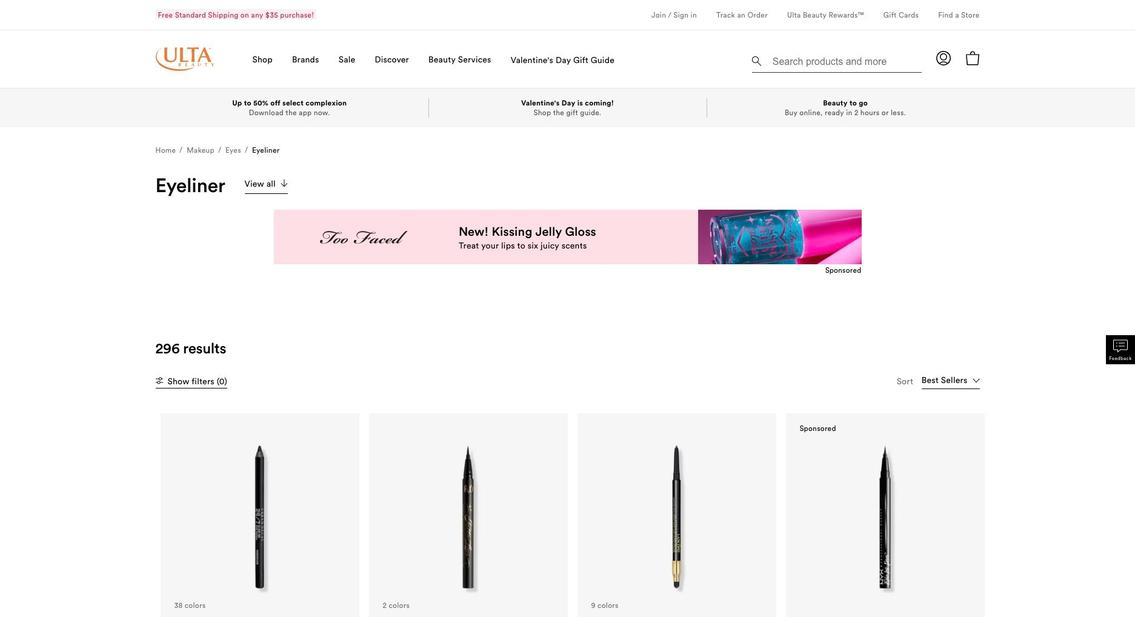 Task type: locate. For each thing, give the bounding box(es) containing it.
None search field
[[752, 46, 922, 75]]

nyx professional makeup epic ink vegan waterproof liquid eyeliner image
[[806, 437, 965, 596]]

Search products and more search field
[[771, 48, 918, 70]]

lancôme le stylo waterproof long-lasting eyeliner pencil image
[[597, 437, 756, 596]]

withicon image
[[155, 377, 163, 384]]



Task type: describe. For each thing, give the bounding box(es) containing it.
kvd beauty tattoo liner image
[[389, 437, 548, 596]]

log in to your ulta account image
[[936, 51, 951, 65]]

0 items in bag image
[[965, 51, 980, 65]]

Sort field
[[922, 374, 980, 389]]

advertisement element
[[274, 210, 862, 264]]

urban decay cosmetics 24/7 glide-on waterproof eyeliner pencil image
[[180, 437, 339, 596]]

withiconright image
[[281, 180, 288, 187]]



